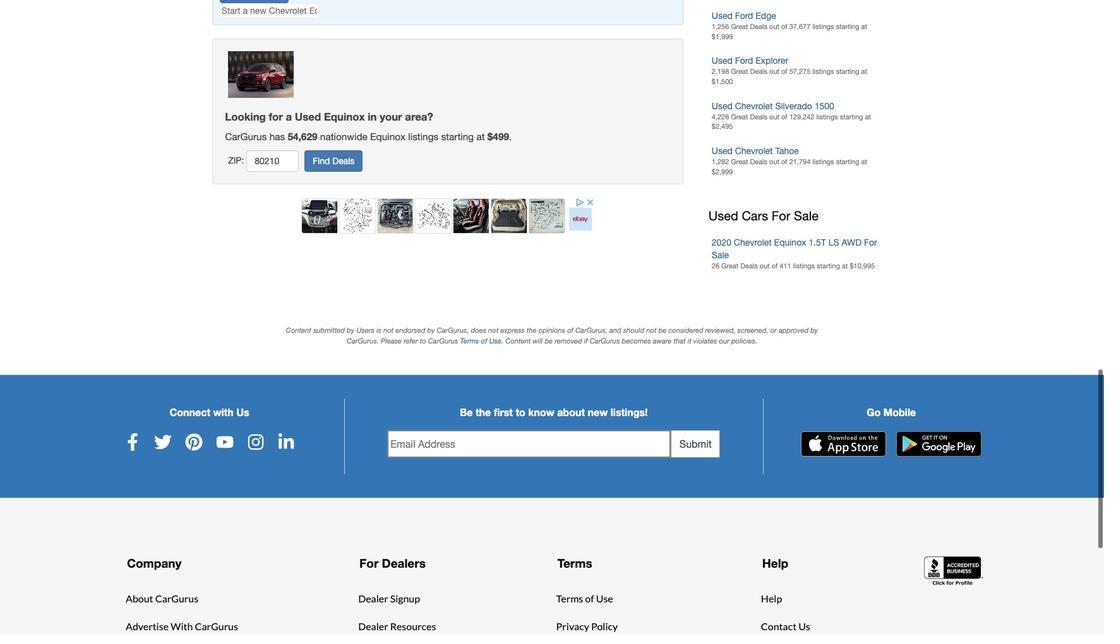 Task type: describe. For each thing, give the bounding box(es) containing it.
express
[[501, 326, 525, 334]]

silverado
[[776, 101, 812, 111]]

0 vertical spatial .
[[509, 131, 512, 142]]

violates
[[694, 337, 717, 345]]

contact us link
[[761, 619, 811, 634]]

listings inside used chevrolet silverado 1500 4,226 great deals out of 129,242 listings starting at $2,495
[[817, 113, 838, 120]]

content inside content submitted by users is not endorsed by cargurus, does not express the opinions of cargurus, and should not be considered reviewed, screened, or approved by cargurus. please refer to cargurus
[[286, 326, 311, 334]]

instagram image
[[247, 434, 265, 451]]

contact
[[761, 620, 797, 632]]

2020
[[712, 238, 732, 248]]

chevrolet for equinox
[[734, 238, 772, 248]]

0 horizontal spatial for
[[360, 556, 379, 571]]

about
[[557, 406, 585, 418]]

out for tahoe
[[770, 158, 780, 166]]

Email Address email field
[[388, 431, 671, 458]]

equinox inside 2020 chevrolet equinox 1.5t ls awd for sale 26 great deals out of 411 listings starting at $10,995
[[774, 238, 807, 248]]

does
[[471, 326, 487, 334]]

cargurus inside content submitted by users is not endorsed by cargurus, does not express the opinions of cargurus, and should not be considered reviewed, screened, or approved by cargurus. please refer to cargurus
[[428, 337, 458, 345]]

use for terms of use
[[596, 593, 613, 605]]

listings down area? on the top
[[408, 131, 439, 142]]

first
[[494, 406, 513, 418]]

Start a new Chevrolet Equinox question. text field
[[220, 3, 319, 18]]

starting inside 2020 chevrolet equinox 1.5t ls awd for sale 26 great deals out of 411 listings starting at $10,995
[[817, 263, 840, 270]]

dealer signup
[[358, 593, 420, 605]]

of inside content submitted by users is not endorsed by cargurus, does not express the opinions of cargurus, and should not be considered reviewed, screened, or approved by cargurus. please refer to cargurus
[[567, 326, 574, 334]]

the inside content submitted by users is not endorsed by cargurus, does not express the opinions of cargurus, and should not be considered reviewed, screened, or approved by cargurus. please refer to cargurus
[[527, 326, 537, 334]]

listings inside used ford explorer 2,198 great deals out of 57,275 listings starting at $1,500
[[813, 68, 834, 75]]

of inside used ford explorer 2,198 great deals out of 57,275 listings starting at $1,500
[[782, 68, 788, 75]]

1 vertical spatial .
[[502, 337, 504, 345]]

great for explorer
[[731, 68, 748, 75]]

1,282
[[712, 158, 729, 166]]

out inside used chevrolet silverado 1500 4,226 great deals out of 129,242 listings starting at $2,495
[[770, 113, 780, 120]]

of inside used chevrolet silverado 1500 4,226 great deals out of 129,242 listings starting at $2,495
[[782, 113, 788, 120]]

company
[[127, 556, 182, 571]]

deals inside used chevrolet silverado 1500 4,226 great deals out of 129,242 listings starting at $2,495
[[750, 113, 768, 120]]

should
[[623, 326, 645, 334]]

that
[[674, 337, 686, 345]]

pinterest image
[[185, 434, 203, 451]]

aware
[[653, 337, 672, 345]]

about cargurus
[[126, 593, 198, 605]]

submitted
[[313, 326, 345, 334]]

129,242
[[790, 113, 815, 120]]

in
[[368, 111, 377, 123]]

4,226
[[712, 113, 729, 120]]

of inside 2020 chevrolet equinox 1.5t ls awd for sale 26 great deals out of 411 listings starting at $10,995
[[772, 263, 778, 270]]

used for used chevrolet silverado 1500 4,226 great deals out of 129,242 listings starting at $2,495
[[712, 101, 733, 111]]

privacy
[[556, 620, 589, 632]]

great inside used chevrolet silverado 1500 4,226 great deals out of 129,242 listings starting at $2,495
[[731, 113, 748, 120]]

$10,995
[[850, 263, 875, 270]]

about
[[126, 593, 153, 605]]

terms for terms of use . content will be removed if cargurus becomes aware that it violates our policies.
[[460, 337, 479, 345]]

dealer resources
[[358, 620, 436, 632]]

equinox for used
[[324, 111, 365, 123]]

for inside 2020 chevrolet equinox 1.5t ls awd for sale 26 great deals out of 411 listings starting at $10,995
[[864, 238, 877, 248]]

listings inside used ford edge 1,256 great deals out of 37,677 listings starting at $1,999
[[813, 23, 834, 30]]

cargurus has 54,629 nationwide equinox listings starting at $499 .
[[225, 131, 512, 142]]

$2,999
[[712, 168, 733, 176]]

equinox for nationwide
[[370, 131, 406, 142]]

content submitted by users is not endorsed by cargurus, does not express the opinions of cargurus, and should not be considered reviewed, screened, or approved by cargurus. please refer to cargurus
[[286, 326, 818, 345]]

1500
[[815, 101, 835, 111]]

use for terms of use . content will be removed if cargurus becomes aware that it violates our policies.
[[489, 337, 502, 345]]

dealer signup link
[[358, 591, 420, 606]]

refer
[[404, 337, 418, 345]]

dealers
[[382, 556, 426, 571]]

0 horizontal spatial terms of use link
[[460, 337, 502, 345]]

terms of use . content will be removed if cargurus becomes aware that it violates our policies.
[[460, 337, 758, 345]]

about cargurus link
[[126, 591, 198, 606]]

is
[[377, 326, 382, 334]]

advertise with cargurus
[[126, 620, 238, 632]]

resources
[[390, 620, 436, 632]]

advertise
[[126, 620, 169, 632]]

if
[[584, 337, 588, 345]]

used ford explorer 2,198 great deals out of 57,275 listings starting at $1,500
[[712, 56, 868, 85]]

with
[[171, 620, 193, 632]]

terms for terms
[[558, 556, 592, 571]]

screened,
[[738, 326, 769, 334]]

be
[[460, 406, 473, 418]]

considered
[[669, 326, 704, 334]]

used cars for sale
[[709, 209, 819, 223]]

or
[[771, 326, 777, 334]]

edge
[[756, 11, 776, 21]]

cargurus.
[[347, 337, 379, 345]]

starting inside used ford edge 1,256 great deals out of 37,677 listings starting at $1,999
[[836, 23, 860, 30]]

ford for edge
[[735, 11, 753, 21]]

and
[[610, 326, 622, 334]]

used chevrolet silverado 1500 4,226 great deals out of 129,242 listings starting at $2,495
[[712, 101, 871, 130]]

dealer for dealer resources
[[358, 620, 388, 632]]

be the first to know about new listings!
[[460, 406, 648, 418]]

mobile
[[884, 406, 916, 418]]

used for used ford edge 1,256 great deals out of 37,677 listings starting at $1,999
[[712, 11, 733, 21]]

great for tahoe
[[731, 158, 748, 166]]

0 horizontal spatial us
[[236, 406, 249, 418]]

at inside 2020 chevrolet equinox 1.5t ls awd for sale 26 great deals out of 411 listings starting at $10,995
[[842, 263, 848, 270]]

to inside content submitted by users is not endorsed by cargurus, does not express the opinions of cargurus, and should not be considered reviewed, screened, or approved by cargurus. please refer to cargurus
[[420, 337, 426, 345]]

0 vertical spatial help
[[762, 556, 789, 571]]

your
[[380, 111, 402, 123]]

used chevrolet tahoe link
[[712, 146, 799, 156]]

it
[[688, 337, 692, 345]]

starting inside used chevrolet silverado 1500 4,226 great deals out of 129,242 listings starting at $2,495
[[840, 113, 864, 120]]

at inside used ford explorer 2,198 great deals out of 57,275 listings starting at $1,500
[[862, 68, 868, 75]]

connect with us
[[170, 406, 249, 418]]

1 horizontal spatial to
[[516, 406, 526, 418]]

go
[[867, 406, 881, 418]]

linkedin image
[[278, 434, 295, 451]]

great inside 2020 chevrolet equinox 1.5t ls awd for sale 26 great deals out of 411 listings starting at $10,995
[[722, 263, 739, 270]]

removed
[[555, 337, 582, 345]]

will
[[533, 337, 543, 345]]

1.5t
[[809, 238, 826, 248]]

youtube image
[[216, 434, 234, 451]]

submit button
[[671, 431, 721, 458]]

listings inside used chevrolet tahoe 1,282 great deals out of 21,794 listings starting at $2,999
[[813, 158, 834, 166]]



Task type: locate. For each thing, give the bounding box(es) containing it.
twitter image
[[154, 434, 172, 451]]

terms of use link up privacy policy
[[556, 591, 613, 606]]

listings right 21,794
[[813, 158, 834, 166]]

1 by from the left
[[347, 326, 355, 334]]

contact us
[[761, 620, 811, 632]]

1 horizontal spatial sale
[[794, 209, 819, 223]]

for dealers
[[360, 556, 426, 571]]

signup
[[390, 593, 420, 605]]

2 vertical spatial chevrolet
[[734, 238, 772, 248]]

1 horizontal spatial for
[[772, 209, 791, 223]]

for right cars
[[772, 209, 791, 223]]

listings
[[813, 23, 834, 30], [813, 68, 834, 75], [817, 113, 838, 120], [408, 131, 439, 142], [813, 158, 834, 166], [793, 263, 815, 270]]

the up will
[[527, 326, 537, 334]]

0 vertical spatial use
[[489, 337, 502, 345]]

1 horizontal spatial cargurus,
[[576, 326, 608, 334]]

listings right 57,275 at right top
[[813, 68, 834, 75]]

of left 57,275 at right top
[[782, 68, 788, 75]]

2 horizontal spatial for
[[864, 238, 877, 248]]

cars
[[742, 209, 769, 223]]

used inside used chevrolet tahoe 1,282 great deals out of 21,794 listings starting at $2,999
[[712, 146, 733, 156]]

3 not from the left
[[647, 326, 657, 334]]

1 vertical spatial equinox
[[370, 131, 406, 142]]

endorsed
[[396, 326, 425, 334]]

us
[[236, 406, 249, 418], [799, 620, 811, 632]]

used up 1,282
[[712, 146, 733, 156]]

deals down used ford explorer link
[[750, 68, 768, 75]]

go mobile
[[867, 406, 916, 418]]

area?
[[405, 111, 433, 123]]

chevrolet inside used chevrolet tahoe 1,282 great deals out of 21,794 listings starting at $2,999
[[735, 146, 773, 156]]

deals inside used chevrolet tahoe 1,282 great deals out of 21,794 listings starting at $2,999
[[750, 158, 768, 166]]

out down explorer
[[770, 68, 780, 75]]

us right with
[[236, 406, 249, 418]]

out inside used chevrolet tahoe 1,282 great deals out of 21,794 listings starting at $2,999
[[770, 158, 780, 166]]

get it on google play image
[[897, 432, 982, 457]]

ls
[[829, 238, 839, 248]]

chevrolet inside used chevrolet silverado 1500 4,226 great deals out of 129,242 listings starting at $2,495
[[735, 101, 773, 111]]

terms for terms of use
[[556, 593, 583, 605]]

us right contact
[[799, 620, 811, 632]]

to right refer
[[420, 337, 426, 345]]

terms of use link down does
[[460, 337, 502, 345]]

cargurus, left does
[[437, 326, 469, 334]]

for left "dealers"
[[360, 556, 379, 571]]

1 horizontal spatial by
[[427, 326, 435, 334]]

used ford edge 1,256 great deals out of 37,677 listings starting at $1,999
[[712, 11, 868, 40]]

21,794
[[790, 158, 811, 166]]

1 vertical spatial for
[[864, 238, 877, 248]]

used inside used chevrolet silverado 1500 4,226 great deals out of 129,242 listings starting at $2,495
[[712, 101, 733, 111]]

out down edge
[[770, 23, 780, 30]]

dealer for dealer signup
[[358, 593, 388, 605]]

1 cargurus, from the left
[[437, 326, 469, 334]]

out down used chevrolet silverado 1500 link
[[770, 113, 780, 120]]

click for the bbb business review of this auto listing service in cambridge ma image
[[924, 556, 985, 587]]

listings right 37,677
[[813, 23, 834, 30]]

used for used chevrolet tahoe 1,282 great deals out of 21,794 listings starting at $2,999
[[712, 146, 733, 156]]

out for edge
[[770, 23, 780, 30]]

2020 chevrolet equinox 1.5t ls awd for sale 26 great deals out of 411 listings starting at $10,995
[[712, 238, 877, 270]]

2 not from the left
[[488, 326, 499, 334]]

be up aware
[[659, 326, 667, 334]]

not
[[383, 326, 394, 334], [488, 326, 499, 334], [647, 326, 657, 334]]

starting left $499
[[441, 131, 474, 142]]

0 horizontal spatial not
[[383, 326, 394, 334]]

listings right 411
[[793, 263, 815, 270]]

at inside used ford edge 1,256 great deals out of 37,677 listings starting at $1,999
[[862, 23, 868, 30]]

use up the policy
[[596, 593, 613, 605]]

zip:
[[228, 155, 244, 166]]

deals inside 2020 chevrolet equinox 1.5t ls awd for sale 26 great deals out of 411 listings starting at $10,995
[[741, 263, 758, 270]]

1 horizontal spatial not
[[488, 326, 499, 334]]

1 horizontal spatial equinox
[[370, 131, 406, 142]]

2 horizontal spatial not
[[647, 326, 657, 334]]

facebook image
[[124, 434, 141, 451]]

of up privacy policy
[[585, 593, 594, 605]]

1 vertical spatial dealer
[[358, 620, 388, 632]]

0 vertical spatial to
[[420, 337, 426, 345]]

ford left edge
[[735, 11, 753, 21]]

None submit
[[220, 0, 289, 3], [305, 151, 363, 172], [220, 0, 289, 3], [305, 151, 363, 172]]

content left submitted
[[286, 326, 311, 334]]

used for used cars for sale
[[709, 209, 739, 223]]

deals for tahoe
[[750, 158, 768, 166]]

terms of use link
[[460, 337, 502, 345], [556, 591, 613, 606]]

26
[[712, 263, 720, 270]]

be right will
[[545, 337, 553, 345]]

use down express
[[489, 337, 502, 345]]

equinox up nationwide
[[324, 111, 365, 123]]

2,198
[[712, 68, 729, 75]]

ford for explorer
[[735, 56, 753, 66]]

0 vertical spatial the
[[527, 326, 537, 334]]

please
[[381, 337, 402, 345]]

out inside 2020 chevrolet equinox 1.5t ls awd for sale 26 great deals out of 411 listings starting at $10,995
[[760, 263, 770, 270]]

dealer left signup
[[358, 593, 388, 605]]

by right endorsed
[[427, 326, 435, 334]]

1 vertical spatial terms
[[558, 556, 592, 571]]

starting right 129,242
[[840, 113, 864, 120]]

policies.
[[732, 337, 758, 345]]

to
[[420, 337, 426, 345], [516, 406, 526, 418]]

used up 4,226
[[712, 101, 733, 111]]

help up contact
[[761, 593, 782, 605]]

has
[[270, 131, 285, 142]]

1 vertical spatial be
[[545, 337, 553, 345]]

equinox down your in the left of the page
[[370, 131, 406, 142]]

used for used ford explorer 2,198 great deals out of 57,275 listings starting at $1,500
[[712, 56, 733, 66]]

54,629
[[288, 131, 318, 142]]

users
[[356, 326, 375, 334]]

cargurus right with
[[195, 620, 238, 632]]

1 vertical spatial help
[[761, 593, 782, 605]]

0 horizontal spatial by
[[347, 326, 355, 334]]

2 ford from the top
[[735, 56, 753, 66]]

opinions
[[539, 326, 566, 334]]

help link
[[761, 591, 782, 606]]

dealer down dealer signup link
[[358, 620, 388, 632]]

looking for a used equinox in your area?
[[225, 111, 433, 123]]

out left 411
[[760, 263, 770, 270]]

1 vertical spatial terms of use link
[[556, 591, 613, 606]]

0 horizontal spatial equinox
[[324, 111, 365, 123]]

at inside used chevrolet silverado 1500 4,226 great deals out of 129,242 listings starting at $2,495
[[865, 113, 871, 120]]

0 vertical spatial ford
[[735, 11, 753, 21]]

of down does
[[481, 337, 487, 345]]

2 horizontal spatial by
[[811, 326, 818, 334]]

by right approved
[[811, 326, 818, 334]]

0 horizontal spatial use
[[489, 337, 502, 345]]

1 vertical spatial ford
[[735, 56, 753, 66]]

new
[[588, 406, 608, 418]]

not up aware
[[647, 326, 657, 334]]

terms of use
[[556, 593, 613, 605]]

0 vertical spatial dealer
[[358, 593, 388, 605]]

privacy policy link
[[556, 619, 618, 634]]

great down used ford explorer link
[[731, 68, 748, 75]]

of
[[782, 23, 788, 30], [782, 68, 788, 75], [782, 113, 788, 120], [782, 158, 788, 166], [772, 263, 778, 270], [567, 326, 574, 334], [481, 337, 487, 345], [585, 593, 594, 605]]

57,275
[[790, 68, 811, 75]]

cargurus down and
[[590, 337, 620, 345]]

cargurus inside the advertise with cargurus link
[[195, 620, 238, 632]]

chevrolet left tahoe
[[735, 146, 773, 156]]

out inside used ford explorer 2,198 great deals out of 57,275 listings starting at $1,500
[[770, 68, 780, 75]]

2 horizontal spatial equinox
[[774, 238, 807, 248]]

download on the app store image
[[801, 432, 887, 457]]

used inside used ford explorer 2,198 great deals out of 57,275 listings starting at $1,500
[[712, 56, 733, 66]]

deals down used chevrolet tahoe link
[[750, 158, 768, 166]]

terms up the "terms of use"
[[558, 556, 592, 571]]

1 horizontal spatial be
[[659, 326, 667, 334]]

1 vertical spatial to
[[516, 406, 526, 418]]

1 horizontal spatial the
[[527, 326, 537, 334]]

chevrolet left silverado
[[735, 101, 773, 111]]

0 vertical spatial chevrolet
[[735, 101, 773, 111]]

deals inside used ford explorer 2,198 great deals out of 57,275 listings starting at $1,500
[[750, 68, 768, 75]]

great inside used ford edge 1,256 great deals out of 37,677 listings starting at $1,999
[[731, 23, 748, 30]]

deals right 26
[[741, 263, 758, 270]]

0 horizontal spatial to
[[420, 337, 426, 345]]

dealer
[[358, 593, 388, 605], [358, 620, 388, 632]]

used right a
[[295, 111, 321, 123]]

great inside used chevrolet tahoe 1,282 great deals out of 21,794 listings starting at $2,999
[[731, 158, 748, 166]]

2 by from the left
[[427, 326, 435, 334]]

2 vertical spatial for
[[360, 556, 379, 571]]

great inside used ford explorer 2,198 great deals out of 57,275 listings starting at $1,500
[[731, 68, 748, 75]]

0 horizontal spatial cargurus,
[[437, 326, 469, 334]]

1 vertical spatial chevrolet
[[735, 146, 773, 156]]

1 vertical spatial sale
[[712, 251, 729, 261]]

chevrolet
[[735, 101, 773, 111], [735, 146, 773, 156], [734, 238, 772, 248]]

cargurus,
[[437, 326, 469, 334], [576, 326, 608, 334]]

explorer
[[756, 56, 789, 66]]

starting right 57,275 at right top
[[836, 68, 860, 75]]

of left 37,677
[[782, 23, 788, 30]]

2 vertical spatial terms
[[556, 593, 583, 605]]

sale inside 2020 chevrolet equinox 1.5t ls awd for sale 26 great deals out of 411 listings starting at $10,995
[[712, 251, 729, 261]]

a
[[286, 111, 292, 123]]

ford inside used ford explorer 2,198 great deals out of 57,275 listings starting at $1,500
[[735, 56, 753, 66]]

of inside used chevrolet tahoe 1,282 great deals out of 21,794 listings starting at $2,999
[[782, 158, 788, 166]]

starting right 21,794
[[836, 158, 860, 166]]

policy
[[591, 620, 618, 632]]

terms down does
[[460, 337, 479, 345]]

used up 2,198
[[712, 56, 733, 66]]

1,256
[[712, 23, 729, 30]]

privacy policy
[[556, 620, 618, 632]]

becomes
[[622, 337, 651, 345]]

used up 1,256
[[712, 11, 733, 21]]

0 vertical spatial sale
[[794, 209, 819, 223]]

starting down ls
[[817, 263, 840, 270]]

out
[[770, 23, 780, 30], [770, 68, 780, 75], [770, 113, 780, 120], [770, 158, 780, 166], [760, 263, 770, 270]]

nationwide
[[320, 131, 368, 142]]

not right is
[[383, 326, 394, 334]]

1 horizontal spatial us
[[799, 620, 811, 632]]

.
[[509, 131, 512, 142], [502, 337, 504, 345]]

advertise with cargurus link
[[126, 619, 238, 634]]

1 vertical spatial content
[[506, 337, 531, 345]]

1 not from the left
[[383, 326, 394, 334]]

connect
[[170, 406, 210, 418]]

0 vertical spatial for
[[772, 209, 791, 223]]

deals inside used ford edge 1,256 great deals out of 37,677 listings starting at $1,999
[[750, 23, 768, 30]]

with
[[213, 406, 234, 418]]

used up 2020
[[709, 209, 739, 223]]

equinox image
[[228, 51, 294, 98]]

0 vertical spatial terms of use link
[[460, 337, 502, 345]]

0 horizontal spatial .
[[502, 337, 504, 345]]

ford left explorer
[[735, 56, 753, 66]]

chevrolet inside 2020 chevrolet equinox 1.5t ls awd for sale 26 great deals out of 411 listings starting at $10,995
[[734, 238, 772, 248]]

submit
[[680, 439, 712, 450]]

2 vertical spatial equinox
[[774, 238, 807, 248]]

of left 411
[[772, 263, 778, 270]]

great right 4,226
[[731, 113, 748, 120]]

3 by from the left
[[811, 326, 818, 334]]

listings down 1500 on the top right
[[817, 113, 838, 120]]

of inside used ford edge 1,256 great deals out of 37,677 listings starting at $1,999
[[782, 23, 788, 30]]

content
[[286, 326, 311, 334], [506, 337, 531, 345]]

of down silverado
[[782, 113, 788, 120]]

listings!
[[611, 406, 648, 418]]

used chevrolet silverado 1500 link
[[712, 101, 835, 111]]

deals for explorer
[[750, 68, 768, 75]]

know
[[528, 406, 555, 418]]

0 vertical spatial us
[[236, 406, 249, 418]]

1 horizontal spatial terms of use link
[[556, 591, 613, 606]]

terms up 'privacy'
[[556, 593, 583, 605]]

0 vertical spatial equinox
[[324, 111, 365, 123]]

1 horizontal spatial .
[[509, 131, 512, 142]]

great down used chevrolet tahoe link
[[731, 158, 748, 166]]

great for edge
[[731, 23, 748, 30]]

0 vertical spatial content
[[286, 326, 311, 334]]

used ford explorer link
[[712, 56, 789, 66]]

for
[[772, 209, 791, 223], [864, 238, 877, 248], [360, 556, 379, 571]]

used inside used ford edge 1,256 great deals out of 37,677 listings starting at $1,999
[[712, 11, 733, 21]]

deals down edge
[[750, 23, 768, 30]]

1 horizontal spatial content
[[506, 337, 531, 345]]

0 horizontal spatial content
[[286, 326, 311, 334]]

equinox up 411
[[774, 238, 807, 248]]

of down tahoe
[[782, 158, 788, 166]]

not right does
[[488, 326, 499, 334]]

411
[[780, 263, 792, 270]]

1 vertical spatial the
[[476, 406, 491, 418]]

$1,999
[[712, 33, 733, 40]]

at
[[862, 23, 868, 30], [862, 68, 868, 75], [865, 113, 871, 120], [477, 131, 485, 142], [862, 158, 868, 166], [842, 263, 848, 270]]

0 horizontal spatial sale
[[712, 251, 729, 261]]

content down express
[[506, 337, 531, 345]]

2 cargurus, from the left
[[576, 326, 608, 334]]

1 dealer from the top
[[358, 593, 388, 605]]

0 horizontal spatial be
[[545, 337, 553, 345]]

out for explorer
[[770, 68, 780, 75]]

by
[[347, 326, 355, 334], [427, 326, 435, 334], [811, 326, 818, 334]]

$1,500
[[712, 78, 733, 85]]

37,677
[[790, 23, 811, 30]]

to right the first
[[516, 406, 526, 418]]

starting inside used chevrolet tahoe 1,282 great deals out of 21,794 listings starting at $2,999
[[836, 158, 860, 166]]

Zip code text field
[[247, 151, 299, 172]]

cargurus, up if
[[576, 326, 608, 334]]

the right be
[[476, 406, 491, 418]]

starting right 37,677
[[836, 23, 860, 30]]

tahoe
[[776, 146, 799, 156]]

starting inside used ford explorer 2,198 great deals out of 57,275 listings starting at $1,500
[[836, 68, 860, 75]]

listings inside 2020 chevrolet equinox 1.5t ls awd for sale 26 great deals out of 411 listings starting at $10,995
[[793, 263, 815, 270]]

great down 'used ford edge' link
[[731, 23, 748, 30]]

2 dealer from the top
[[358, 620, 388, 632]]

deals down used chevrolet silverado 1500 link
[[750, 113, 768, 120]]

terms
[[460, 337, 479, 345], [558, 556, 592, 571], [556, 593, 583, 605]]

approved
[[779, 326, 809, 334]]

the
[[527, 326, 537, 334], [476, 406, 491, 418]]

used ford edge link
[[712, 11, 776, 21]]

chevrolet down cars
[[734, 238, 772, 248]]

1 vertical spatial us
[[799, 620, 811, 632]]

sale up 26
[[712, 251, 729, 261]]

help up help link
[[762, 556, 789, 571]]

starting
[[836, 23, 860, 30], [836, 68, 860, 75], [840, 113, 864, 120], [441, 131, 474, 142], [836, 158, 860, 166], [817, 263, 840, 270]]

awd
[[842, 238, 862, 248]]

of up removed
[[567, 326, 574, 334]]

1 vertical spatial use
[[596, 593, 613, 605]]

cargurus right refer
[[428, 337, 458, 345]]

deals for edge
[[750, 23, 768, 30]]

dealer resources link
[[358, 619, 436, 634]]

sale up 1.5t
[[794, 209, 819, 223]]

0 vertical spatial terms
[[460, 337, 479, 345]]

cargurus up with
[[155, 593, 198, 605]]

out down tahoe
[[770, 158, 780, 166]]

at inside used chevrolet tahoe 1,282 great deals out of 21,794 listings starting at $2,999
[[862, 158, 868, 166]]

chevrolet for tahoe
[[735, 146, 773, 156]]

sale
[[794, 209, 819, 223], [712, 251, 729, 261]]

used chevrolet tahoe 1,282 great deals out of 21,794 listings starting at $2,999
[[712, 146, 868, 176]]

$499
[[488, 131, 509, 142]]

by left "users"
[[347, 326, 355, 334]]

cargurus inside about cargurus "link"
[[155, 593, 198, 605]]

0 horizontal spatial the
[[476, 406, 491, 418]]

ford
[[735, 11, 753, 21], [735, 56, 753, 66]]

chevrolet for silverado
[[735, 101, 773, 111]]

ford inside used ford edge 1,256 great deals out of 37,677 listings starting at $1,999
[[735, 11, 753, 21]]

great right 26
[[722, 263, 739, 270]]

for right awd
[[864, 238, 877, 248]]

0 vertical spatial be
[[659, 326, 667, 334]]

be inside content submitted by users is not endorsed by cargurus, does not express the opinions of cargurus, and should not be considered reviewed, screened, or approved by cargurus. please refer to cargurus
[[659, 326, 667, 334]]

1 horizontal spatial use
[[596, 593, 613, 605]]

$2,495
[[712, 123, 733, 130]]

out inside used ford edge 1,256 great deals out of 37,677 listings starting at $1,999
[[770, 23, 780, 30]]

cargurus down looking
[[225, 131, 267, 142]]

1 ford from the top
[[735, 11, 753, 21]]



Task type: vqa. For each thing, say whether or not it's contained in the screenshot.
TO to the top
yes



